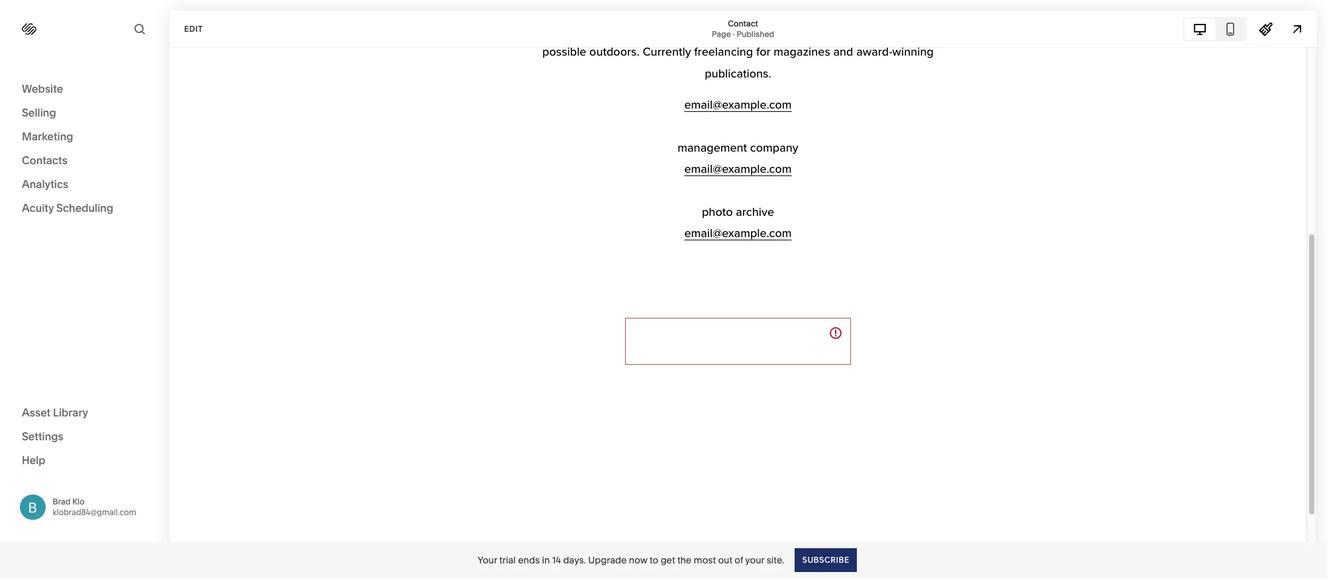 Task type: locate. For each thing, give the bounding box(es) containing it.
asset library
[[22, 406, 88, 419]]

library
[[53, 406, 88, 419]]

published
[[737, 29, 774, 39]]

in
[[542, 554, 550, 566]]

to
[[650, 554, 658, 566]]

marketing
[[22, 130, 73, 143]]

contact
[[728, 18, 758, 28]]

of
[[735, 554, 743, 566]]

tab list
[[1185, 18, 1246, 39]]

acuity
[[22, 201, 54, 215]]

your
[[745, 554, 764, 566]]

trial
[[499, 554, 516, 566]]

acuity scheduling link
[[22, 201, 147, 217]]

selling
[[22, 106, 56, 119]]

brad klo klobrad84@gmail.com
[[53, 496, 136, 517]]

analytics link
[[22, 177, 147, 193]]

selling link
[[22, 105, 147, 121]]

marketing link
[[22, 129, 147, 145]]

klo
[[72, 496, 84, 506]]

get
[[661, 554, 675, 566]]

acuity scheduling
[[22, 201, 113, 215]]

settings
[[22, 429, 63, 443]]

help
[[22, 453, 45, 467]]

contacts
[[22, 154, 67, 167]]

days.
[[563, 554, 586, 566]]

scheduling
[[56, 201, 113, 215]]

the
[[677, 554, 692, 566]]

upgrade
[[588, 554, 627, 566]]



Task type: vqa. For each thing, say whether or not it's contained in the screenshot.
bottommost "Edit"
no



Task type: describe. For each thing, give the bounding box(es) containing it.
edit button
[[175, 17, 212, 41]]

contacts link
[[22, 153, 147, 169]]

edit
[[184, 24, 203, 33]]

website link
[[22, 81, 147, 97]]

subscribe
[[802, 555, 849, 565]]

analytics
[[22, 177, 68, 191]]

brad
[[53, 496, 70, 506]]

contact page · published
[[712, 18, 774, 39]]

most
[[694, 554, 716, 566]]

page
[[712, 29, 731, 39]]

subscribe button
[[795, 548, 857, 572]]

out
[[718, 554, 732, 566]]

help link
[[22, 453, 45, 467]]

website
[[22, 82, 63, 95]]

ends
[[518, 554, 540, 566]]

site.
[[767, 554, 784, 566]]

asset
[[22, 406, 50, 419]]

your
[[478, 554, 497, 566]]

now
[[629, 554, 647, 566]]

14
[[552, 554, 561, 566]]

·
[[733, 29, 735, 39]]

klobrad84@gmail.com
[[53, 507, 136, 517]]

your trial ends in 14 days. upgrade now to get the most out of your site.
[[478, 554, 784, 566]]

asset library link
[[22, 405, 147, 421]]

settings link
[[22, 429, 147, 445]]



